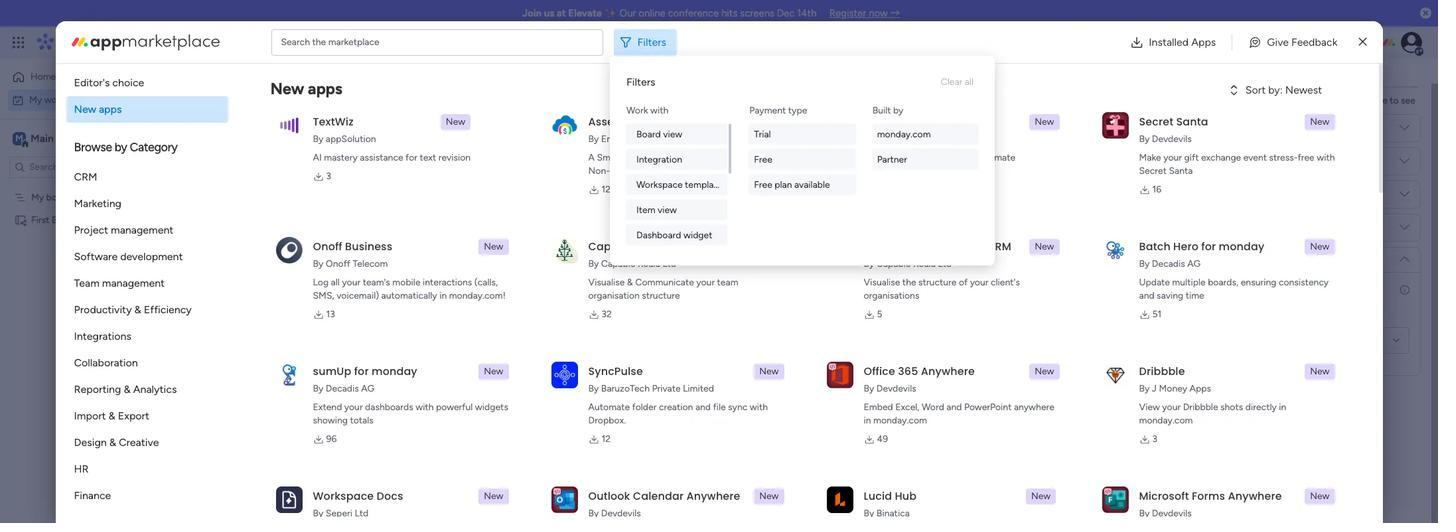 Task type: vqa. For each thing, say whether or not it's contained in the screenshot.


Task type: locate. For each thing, give the bounding box(es) containing it.
payment
[[750, 105, 786, 116]]

by for sumup for monday
[[313, 383, 324, 394]]

structure left of
[[919, 277, 957, 288]]

& for communicate
[[627, 277, 633, 288]]

1 horizontal spatial apps
[[308, 79, 342, 98]]

a
[[274, 428, 282, 445]]

12 for asset management
[[602, 184, 611, 195]]

shots
[[1221, 402, 1244, 413]]

in down interactions
[[440, 290, 447, 301]]

1 vertical spatial ag
[[361, 383, 374, 394]]

free button
[[749, 149, 856, 170]]

boards,
[[1231, 95, 1261, 106], [1208, 277, 1239, 288]]

0 horizontal spatial 3
[[326, 171, 331, 182]]

revision
[[439, 152, 471, 163]]

2 chart from the left
[[936, 239, 967, 254]]

software development
[[74, 250, 183, 263]]

view for item view
[[658, 204, 677, 215]]

by decadis ag for batch
[[1139, 258, 1201, 270]]

all right clear
[[965, 76, 974, 88]]

0 vertical spatial structure
[[919, 277, 957, 288]]

and
[[1301, 95, 1316, 106], [766, 152, 781, 163], [1139, 290, 1155, 301], [696, 402, 711, 413], [947, 402, 962, 413]]

1 horizontal spatial in
[[864, 415, 871, 426]]

and inside "update multiple boards, ensuring consistency and saving time"
[[1139, 290, 1155, 301]]

first inside list box
[[31, 214, 49, 225]]

notifications image
[[1205, 36, 1219, 49]]

by inside capable org chart for teams by capable koala ltd
[[588, 258, 599, 270]]

customize button
[[423, 106, 495, 127]]

by decadis ag down "batch"
[[1139, 258, 1201, 270]]

priority for priority column
[[1188, 254, 1218, 266]]

0 horizontal spatial first board
[[31, 214, 76, 225]]

timesheet
[[864, 165, 907, 177]]

by for browse
[[114, 140, 127, 155]]

items down log
[[303, 289, 326, 300]]

boards
[[1188, 156, 1217, 167]]

1 vertical spatial first
[[31, 214, 49, 225]]

by up unlock on the top of page
[[864, 133, 875, 145]]

new for secret santa
[[1311, 116, 1330, 127]]

lucid
[[864, 489, 892, 504]]

first right shareable board image
[[31, 214, 49, 225]]

app logo image for lucid hub
[[827, 486, 853, 513]]

1 vertical spatial filters
[[627, 76, 656, 88]]

3 down view
[[1153, 433, 1158, 445]]

ltd up communicate
[[663, 258, 676, 270]]

update multiple boards, ensuring consistency and saving time
[[1139, 277, 1329, 301]]

by down office on the bottom right of page
[[864, 383, 875, 394]]

new for dribbble
[[1311, 366, 1330, 377]]

by capable koala ltd
[[864, 258, 952, 270]]

anywhere right calendar
[[687, 489, 741, 504]]

with inside automate folder creation and file sync with dropbox.
[[750, 402, 768, 413]]

visualise for visualise & communicate your team organisation structure
[[588, 277, 625, 288]]

team management
[[74, 277, 165, 289]]

0 vertical spatial to
[[1390, 95, 1399, 106]]

free left plan
[[754, 179, 773, 190]]

free down trial
[[754, 154, 773, 165]]

group
[[1000, 165, 1027, 176], [980, 194, 1004, 204]]

org inside capable org chart for teams by capable koala ltd
[[638, 239, 658, 254]]

trending this week
[[74, 50, 163, 62]]

by devdevils for outlook
[[588, 508, 641, 519]]

feedback
[[1292, 36, 1338, 48]]

12 down dropbox.
[[602, 433, 611, 445]]

in inside view your dribbble shots directly in monday.com
[[1279, 402, 1287, 413]]

view for board view
[[663, 128, 682, 140]]

devdevils down microsoft
[[1152, 508, 1192, 519]]

2 horizontal spatial anywhere
[[1228, 489, 1282, 504]]

0 vertical spatial work
[[107, 35, 131, 50]]

by right built
[[894, 105, 904, 116]]

your down llp
[[959, 152, 978, 163]]

with left the powerful
[[416, 402, 434, 413]]

management for project management
[[111, 224, 174, 236]]

apps down editor's choice on the top left
[[99, 103, 122, 116]]

1 vertical spatial new apps
[[74, 103, 122, 116]]

by up a
[[588, 133, 599, 145]]

your inside view your dribbble shots directly in monday.com
[[1163, 402, 1181, 413]]

for right hero in the right of the page
[[1202, 239, 1216, 254]]

work inside button
[[44, 94, 64, 105]]

my down see plans button
[[199, 77, 230, 107]]

show?
[[1326, 285, 1353, 296]]

0 horizontal spatial crm
[[74, 171, 97, 183]]

1 vertical spatial apps
[[1190, 383, 1212, 394]]

by for asset management
[[588, 133, 599, 145]]

visualise inside visualise the structure of your client's organisations
[[864, 277, 900, 288]]

1 horizontal spatial work
[[627, 105, 648, 116]]

my inside my work button
[[29, 94, 42, 105]]

1 vertical spatial column
[[1248, 285, 1280, 296]]

decadis down "batch"
[[1152, 258, 1185, 270]]

1 vertical spatial decadis
[[326, 383, 359, 394]]

santa down gift
[[1169, 165, 1193, 177]]

visualise up 'organisation'
[[588, 277, 625, 288]]

batch
[[1139, 239, 1171, 254]]

1 horizontal spatial to
[[1390, 95, 1399, 106]]

dropbox.
[[588, 415, 626, 426]]

1 horizontal spatial ag
[[1188, 258, 1201, 270]]

items down showing
[[334, 432, 357, 443]]

view right item
[[658, 204, 677, 215]]

for left text
[[406, 152, 418, 163]]

installed
[[1149, 36, 1189, 48]]

devdevils for office
[[877, 383, 917, 394]]

the down by capable koala ltd
[[903, 277, 916, 288]]

by down 'lucid'
[[864, 508, 875, 519]]

project management
[[74, 224, 174, 236]]

option
[[0, 185, 169, 188]]

by for built
[[894, 105, 904, 116]]

list box containing my board
[[0, 183, 169, 410]]

first board inside first board link
[[824, 193, 869, 204]]

visualise
[[588, 277, 625, 288], [864, 277, 900, 288]]

by down outlook
[[588, 508, 599, 519]]

group for group title
[[980, 194, 1004, 204]]

santa inside make your gift exchange event stress-free with secret santa
[[1169, 165, 1193, 177]]

0 horizontal spatial work
[[235, 77, 288, 107]]

1 image
[[1245, 27, 1257, 42]]

1 horizontal spatial monday
[[372, 364, 417, 379]]

1 vertical spatial priority
[[1188, 254, 1218, 266]]

0 horizontal spatial workspace
[[313, 489, 374, 504]]

96
[[326, 433, 337, 445]]

the for choose
[[1215, 95, 1228, 106]]

0 horizontal spatial by
[[114, 140, 127, 155]]

1 horizontal spatial 3
[[1153, 433, 1158, 445]]

1 vertical spatial to
[[653, 152, 662, 163]]

by left seperi
[[313, 508, 324, 519]]

1 horizontal spatial the
[[903, 277, 916, 288]]

by right browse
[[114, 140, 127, 155]]

0 horizontal spatial anywhere
[[687, 489, 741, 504]]

0 vertical spatial physical
[[699, 152, 733, 163]]

0 horizontal spatial visualise
[[588, 277, 625, 288]]

filters inside "dropdown button"
[[638, 36, 666, 48]]

boards, left by:
[[1231, 95, 1261, 106]]

2 vertical spatial in
[[864, 415, 871, 426]]

0 vertical spatial first
[[824, 193, 843, 204]]

0 vertical spatial view
[[663, 128, 682, 140]]

visualise & communicate your team organisation structure
[[588, 277, 739, 301]]

1 vertical spatial management
[[111, 224, 174, 236]]

organisations
[[864, 290, 920, 301]]

devdevils down outlook
[[601, 508, 641, 519]]

1 horizontal spatial visualise
[[864, 277, 900, 288]]

outlook calendar anywhere
[[588, 489, 741, 504]]

1 horizontal spatial work
[[107, 35, 131, 50]]

your up voicemail)
[[342, 277, 361, 288]]

boards, inside "update multiple boards, ensuring consistency and saving time"
[[1208, 277, 1239, 288]]

dribbble up j
[[1139, 364, 1185, 379]]

None search field
[[196, 106, 321, 127]]

filters up work with
[[627, 76, 656, 88]]

1 horizontal spatial koala
[[913, 258, 936, 270]]

new for outlook calendar anywhere
[[760, 491, 779, 502]]

crm up marketing
[[74, 171, 97, 183]]

office 365 anywhere
[[864, 364, 975, 379]]

by devdevils down office on the bottom right of page
[[864, 383, 917, 394]]

with inside extend your dashboards with powerful widgets showing totals
[[416, 402, 434, 413]]

new for syncpulse
[[760, 366, 779, 377]]

1 12 from the top
[[602, 184, 611, 195]]

column left should
[[1248, 285, 1280, 296]]

and right word
[[947, 402, 962, 413]]

by down microsoft
[[1139, 508, 1150, 519]]

2 vertical spatial management
[[102, 277, 165, 289]]

to inside without a date / main content
[[1390, 95, 1399, 106]]

by for dribbble
[[1139, 383, 1150, 394]]

for inside capable org chart for teams by capable koala ltd
[[694, 239, 709, 254]]

1 koala from the left
[[638, 258, 660, 270]]

koala up communicate
[[638, 258, 660, 270]]

item
[[637, 204, 656, 215]]

1 free from the top
[[754, 154, 773, 165]]

0 vertical spatial ag
[[1188, 258, 1201, 270]]

devdevils for secret
[[1152, 133, 1192, 145]]

3
[[326, 171, 331, 182], [1153, 433, 1158, 445]]

0 vertical spatial workspace
[[637, 179, 683, 190]]

monday.com inside the embed excel, word and powerpoint anywhere in monday.com
[[874, 415, 927, 426]]

by up "organisations"
[[864, 258, 875, 270]]

ltd down the 'workspace docs'
[[355, 508, 369, 519]]

all inside the clear all button
[[965, 76, 974, 88]]

and inside a smarter way to manage physical assets and non-physical assets.
[[766, 152, 781, 163]]

all inside log all your team's mobile interactions (calls, sms, voicemail) automatically in monday.com!
[[331, 277, 340, 288]]

1 vertical spatial structure
[[642, 290, 680, 301]]

& up export
[[124, 383, 131, 396]]

app logo image for batch hero for monday
[[1102, 237, 1129, 263]]

org down item
[[638, 239, 658, 254]]

0 vertical spatial crm
[[74, 171, 97, 183]]

free for free
[[754, 154, 773, 165]]

in inside the embed excel, word and powerpoint anywhere in monday.com
[[864, 415, 871, 426]]

saving
[[1157, 290, 1184, 301]]

your inside visualise & communicate your team organisation structure
[[697, 277, 715, 288]]

2 12 from the top
[[602, 433, 611, 445]]

& for analytics
[[124, 383, 131, 396]]

filters
[[638, 36, 666, 48], [627, 76, 656, 88]]

first board down my board
[[31, 214, 76, 225]]

group down ultimate
[[1000, 165, 1027, 176]]

apps marketplace image
[[71, 34, 219, 50]]

anywhere
[[921, 364, 975, 379], [687, 489, 741, 504], [1228, 489, 1282, 504]]

by devdevils for office
[[864, 383, 917, 394]]

partner
[[877, 154, 907, 165]]

the inside visualise the structure of your client's organisations
[[903, 277, 916, 288]]

visualise for visualise the structure of your client's organisations
[[864, 277, 900, 288]]

app logo image
[[276, 112, 302, 139], [551, 112, 578, 139], [827, 112, 853, 139], [1102, 112, 1129, 139], [1102, 237, 1129, 263], [276, 237, 302, 263], [551, 237, 578, 263], [276, 362, 302, 388], [551, 362, 578, 388], [827, 362, 853, 388], [1102, 362, 1129, 388], [276, 486, 302, 513], [551, 486, 578, 513], [827, 486, 853, 513], [1102, 486, 1129, 513]]

new for timerely
[[1035, 116, 1054, 127]]

structure down communicate
[[642, 290, 680, 301]]

a smarter way to manage physical assets and non-physical assets.
[[588, 152, 781, 177]]

workspace for workspace docs
[[313, 489, 374, 504]]

by for office 365 anywhere
[[864, 383, 875, 394]]

0 vertical spatial all
[[965, 76, 974, 88]]

org for capable org chart for teams by capable koala ltd
[[638, 239, 658, 254]]

first board group
[[1188, 308, 1410, 354]]

0 vertical spatial apps
[[1192, 36, 1216, 48]]

0 vertical spatial by decadis ag
[[1139, 258, 1201, 270]]

sumup
[[313, 364, 351, 379]]

home
[[31, 71, 56, 82]]

structure inside visualise the structure of your client's organisations
[[919, 277, 957, 288]]

assistance
[[360, 152, 403, 163]]

1 vertical spatial workspace
[[313, 489, 374, 504]]

word
[[922, 402, 945, 413]]

ai
[[313, 152, 322, 163]]

for
[[406, 152, 418, 163], [694, 239, 709, 254], [970, 239, 984, 254], [1202, 239, 1216, 254], [354, 364, 369, 379]]

chart inside capable org chart for teams by capable koala ltd
[[661, 239, 691, 254]]

Filter dashboard by text search field
[[196, 106, 321, 127]]

installed apps
[[1149, 36, 1216, 48]]

1 vertical spatial 12
[[602, 433, 611, 445]]

0 vertical spatial first board
[[824, 193, 869, 204]]

for for teams
[[694, 239, 709, 254]]

group title
[[980, 194, 1023, 204]]

column
[[1220, 254, 1253, 266], [1248, 285, 1280, 296]]

boards, down priority column at the right of the page
[[1208, 277, 1239, 288]]

apprely
[[877, 133, 909, 145]]

event
[[1244, 152, 1267, 163]]

0 horizontal spatial chart
[[661, 239, 691, 254]]

to right like
[[1390, 95, 1399, 106]]

& for creative
[[109, 436, 116, 449]]

0 vertical spatial secret
[[1139, 114, 1174, 129]]

work up by empyra.com, inc.
[[627, 105, 648, 116]]

devdevils down the secret santa
[[1152, 133, 1192, 145]]

1 vertical spatial apps
[[99, 103, 122, 116]]

business
[[345, 239, 393, 254]]

by devdevils down outlook
[[588, 508, 641, 519]]

0 vertical spatial priority
[[1371, 165, 1400, 176]]

log all your team's mobile interactions (calls, sms, voicemail) automatically in monday.com!
[[313, 277, 506, 301]]

free for free plan available
[[754, 179, 773, 190]]

your inside log all your team's mobile interactions (calls, sms, voicemail) automatically in monday.com!
[[342, 277, 361, 288]]

marketplace
[[328, 36, 380, 47]]

decadis for sumup
[[326, 383, 359, 394]]

1 vertical spatial the
[[1215, 95, 1228, 106]]

browse
[[74, 140, 112, 155]]

and down 'update'
[[1139, 290, 1155, 301]]

1 horizontal spatial workspace
[[637, 179, 683, 190]]

help image
[[1355, 36, 1368, 49]]

your inside make your gift exchange event stress-free with secret santa
[[1164, 152, 1182, 163]]

widgets
[[475, 402, 508, 413]]

secret up make
[[1139, 114, 1174, 129]]

0 items up a
[[266, 384, 297, 396]]

monday up ensuring
[[1219, 239, 1265, 254]]

Search in workspace field
[[28, 159, 111, 175]]

filters down online
[[638, 36, 666, 48]]

1 vertical spatial in
[[1279, 402, 1287, 413]]

new for capable org chart for crm
[[1035, 241, 1054, 252]]

syncpulse
[[588, 364, 643, 379]]

by up 'organisation'
[[588, 258, 599, 270]]

by devdevils down microsoft
[[1139, 508, 1192, 519]]

2 visualise from the left
[[864, 277, 900, 288]]

0 vertical spatial by
[[894, 105, 904, 116]]

your inside unlock efficiency with your ultimate timesheet solution
[[959, 152, 978, 163]]

inbox image
[[1235, 36, 1248, 49]]

(calls,
[[474, 277, 498, 288]]

boards, inside without a date / main content
[[1231, 95, 1261, 106]]

dribbble left 'shots' in the bottom of the page
[[1183, 402, 1218, 413]]

dapulse x slim image
[[1359, 34, 1367, 50]]

by for textwiz
[[313, 133, 324, 145]]

1 horizontal spatial by
[[894, 105, 904, 116]]

monday.com!
[[449, 290, 506, 301]]

0 vertical spatial column
[[1220, 254, 1253, 266]]

anywhere right forms
[[1228, 489, 1282, 504]]

1 vertical spatial work
[[44, 94, 64, 105]]

365
[[898, 364, 918, 379]]

my down home at left
[[29, 94, 42, 105]]

0 vertical spatial free
[[754, 154, 773, 165]]

group for group
[[1000, 165, 1027, 176]]

clear
[[941, 76, 963, 88]]

column up "update multiple boards, ensuring consistency and saving time"
[[1220, 254, 1253, 266]]

search everything image
[[1326, 36, 1339, 49]]

jacob simon image
[[1401, 32, 1423, 53]]

app logo image for sumup for monday
[[276, 362, 302, 388]]

0 vertical spatial decadis
[[1152, 258, 1185, 270]]

santa down the 'choose'
[[1177, 114, 1209, 129]]

my inside list box
[[31, 192, 44, 203]]

category
[[130, 140, 178, 155]]

people
[[1188, 122, 1217, 134]]

all right log
[[331, 277, 340, 288]]

view
[[663, 128, 682, 140], [658, 204, 677, 215]]

for left teams
[[694, 239, 709, 254]]

2 free from the top
[[754, 179, 773, 190]]

0 horizontal spatial structure
[[642, 290, 680, 301]]

and left people
[[1301, 95, 1316, 106]]

0 vertical spatial boards,
[[1231, 95, 1261, 106]]

monday.com inside view your dribbble shots directly in monday.com
[[1139, 415, 1193, 426]]

1 horizontal spatial new apps
[[271, 79, 342, 98]]

your left team
[[697, 277, 715, 288]]

1 vertical spatial by decadis ag
[[313, 383, 374, 394]]

by down "batch"
[[1139, 258, 1150, 270]]

efficiency down the team management
[[144, 303, 192, 316]]

first down the available
[[824, 193, 843, 204]]

workspace down assets.
[[637, 179, 683, 190]]

0 horizontal spatial work
[[44, 94, 64, 105]]

work for my
[[44, 94, 64, 105]]

search
[[281, 36, 310, 47]]

register now → link
[[830, 7, 900, 19]]

anywhere up word
[[921, 364, 975, 379]]

view up manage
[[663, 128, 682, 140]]

2 vertical spatial 0 items
[[266, 384, 297, 396]]

12 down the non-
[[602, 184, 611, 195]]

capable org chart for crm
[[864, 239, 1012, 254]]

my for my work
[[199, 77, 230, 107]]

1 visualise from the left
[[588, 277, 625, 288]]

v2 info image
[[1401, 283, 1410, 297]]

new apps up search image
[[271, 79, 342, 98]]

appsolution
[[326, 133, 376, 145]]

priority
[[1371, 165, 1400, 176], [1188, 254, 1218, 266], [1217, 285, 1246, 296]]

onoff down onoff business
[[326, 258, 350, 270]]

boards, for ensuring
[[1208, 277, 1239, 288]]

new apps
[[271, 79, 342, 98], [74, 103, 122, 116]]

to inside a smarter way to manage physical assets and non-physical assets.
[[653, 152, 662, 163]]

the inside without a date / main content
[[1215, 95, 1228, 106]]

by for batch hero for monday
[[1139, 258, 1150, 270]]

2 org from the left
[[914, 239, 933, 254]]

free inside button
[[754, 179, 773, 190]]

1 vertical spatial santa
[[1169, 165, 1193, 177]]

apps inside button
[[1192, 36, 1216, 48]]

teams
[[712, 239, 748, 254]]

smarter
[[597, 152, 630, 163]]

0 vertical spatial 12
[[602, 184, 611, 195]]

apps right 'installed' at right top
[[1192, 36, 1216, 48]]

1 horizontal spatial first board
[[824, 193, 869, 204]]

1 vertical spatial dribbble
[[1183, 402, 1218, 413]]

visualise up "organisations"
[[864, 277, 900, 288]]

view
[[1139, 402, 1160, 413]]

the right the 'choose'
[[1215, 95, 1228, 106]]

items left onoff business
[[282, 241, 305, 252]]

by up ai
[[313, 133, 324, 145]]

1 org from the left
[[638, 239, 658, 254]]

& inside visualise & communicate your team organisation structure
[[627, 277, 633, 288]]

priority for priority
[[1371, 165, 1400, 176]]

by up make
[[1139, 133, 1150, 145]]

1 chart from the left
[[661, 239, 691, 254]]

anywhere for outlook calendar anywhere
[[687, 489, 741, 504]]

monday.com down view
[[1139, 415, 1193, 426]]

by for outlook calendar anywhere
[[588, 508, 599, 519]]

1 vertical spatial by
[[114, 140, 127, 155]]

0 horizontal spatial first
[[31, 214, 49, 225]]

2 horizontal spatial the
[[1215, 95, 1228, 106]]

monday.com button
[[872, 123, 979, 145]]

extend
[[313, 402, 342, 413]]

monday up dashboards
[[372, 364, 417, 379]]

2 secret from the top
[[1139, 165, 1167, 177]]

import
[[74, 410, 106, 422]]

with inside unlock efficiency with your ultimate timesheet solution
[[939, 152, 957, 163]]

to
[[1390, 95, 1399, 106], [653, 152, 662, 163]]

physical
[[699, 152, 733, 163], [610, 165, 644, 177]]

structure inside visualise & communicate your team organisation structure
[[642, 290, 680, 301]]

0 vertical spatial santa
[[1177, 114, 1209, 129]]

14th
[[797, 7, 817, 19]]

1 horizontal spatial chart
[[936, 239, 967, 254]]

free inside button
[[754, 154, 773, 165]]

& up 'organisation'
[[627, 277, 633, 288]]

0 horizontal spatial apps
[[99, 103, 122, 116]]

ltd down capable org chart for crm
[[938, 258, 952, 270]]

0 items
[[274, 241, 305, 252], [294, 289, 326, 300], [266, 384, 297, 396]]

apps image
[[1293, 36, 1306, 49]]

devdevils down 365
[[877, 383, 917, 394]]

capable up by capable koala ltd
[[864, 239, 911, 254]]

secret
[[1139, 114, 1174, 129], [1139, 165, 1167, 177]]

1 horizontal spatial decadis
[[1152, 258, 1185, 270]]

crm up client's
[[987, 239, 1012, 254]]

visualise inside visualise & communicate your team organisation structure
[[588, 277, 625, 288]]

choose
[[1180, 95, 1212, 106]]

log
[[313, 277, 329, 288]]

technologies
[[912, 133, 966, 145]]

0 horizontal spatial the
[[312, 36, 326, 47]]

2 vertical spatial monday
[[372, 364, 417, 379]]

workspace up by seperi ltd
[[313, 489, 374, 504]]

ai mastery assistance for text revision
[[313, 152, 471, 163]]

org up by capable koala ltd
[[914, 239, 933, 254]]

list box
[[0, 183, 169, 410]]

workspace template button
[[626, 174, 728, 195]]

the right search in the left of the page
[[312, 36, 326, 47]]

0 horizontal spatial new apps
[[74, 103, 122, 116]]

workspace inside button
[[637, 179, 683, 190]]

1 vertical spatial view
[[658, 204, 677, 215]]

new for onoff business
[[484, 241, 503, 252]]

1 horizontal spatial all
[[965, 76, 974, 88]]

chart for teams
[[661, 239, 691, 254]]

1 vertical spatial first board
[[31, 214, 76, 225]]

by for syncpulse
[[588, 383, 599, 394]]



Task type: describe. For each thing, give the bounding box(es) containing it.
way
[[633, 152, 651, 163]]

all for clear
[[965, 76, 974, 88]]

0 vertical spatial management
[[134, 35, 206, 50]]

workspace image
[[13, 131, 26, 146]]

0 horizontal spatial efficiency
[[144, 303, 192, 316]]

file
[[713, 402, 726, 413]]

invite members image
[[1264, 36, 1277, 49]]

automatically
[[381, 290, 437, 301]]

gift
[[1185, 152, 1199, 163]]

0 vertical spatial dribbble
[[1139, 364, 1185, 379]]

/
[[316, 428, 322, 445]]

by for lucid hub
[[864, 508, 875, 519]]

items up without a date / 0 items
[[274, 384, 297, 396]]

items right done
[[395, 111, 418, 122]]

my for my work
[[29, 94, 42, 105]]

monday.com inside button
[[877, 128, 931, 140]]

clear all
[[941, 76, 974, 88]]

with up board view
[[651, 105, 669, 116]]

without a date / main content
[[176, 32, 1437, 523]]

hero
[[1174, 239, 1199, 254]]

give feedback
[[1267, 36, 1338, 48]]

board inside button
[[637, 128, 661, 140]]

management for team management
[[102, 277, 165, 289]]

by for timerely
[[864, 133, 875, 145]]

template
[[685, 179, 722, 190]]

by seperi ltd
[[313, 508, 369, 519]]

app logo image for office 365 anywhere
[[827, 362, 853, 388]]

widget
[[684, 229, 713, 241]]

register
[[830, 7, 867, 19]]

installed apps button
[[1120, 29, 1227, 55]]

by for onoff business
[[313, 258, 324, 270]]

chart for crm
[[936, 239, 967, 254]]

week
[[138, 50, 163, 62]]

efficiency inside unlock efficiency with your ultimate timesheet solution
[[895, 152, 937, 163]]

docs
[[377, 489, 403, 504]]

new for textwiz
[[446, 116, 465, 127]]

0 vertical spatial apps
[[308, 79, 342, 98]]

hide done items
[[350, 111, 418, 122]]

shareable board image
[[14, 213, 27, 226]]

automate folder creation and file sync with dropbox.
[[588, 402, 768, 426]]

choose the boards, columns and people you'd like to see
[[1180, 95, 1416, 106]]

new for sumup for monday
[[484, 366, 503, 377]]

management
[[621, 114, 694, 129]]

by:
[[1269, 84, 1283, 96]]

editor's choice
[[74, 76, 144, 89]]

koala inside capable org chart for teams by capable koala ltd
[[638, 258, 660, 270]]

& for export
[[109, 410, 115, 422]]

ag for for
[[361, 383, 374, 394]]

for right sumup
[[354, 364, 369, 379]]

new for asset management
[[760, 116, 779, 127]]

search image
[[305, 112, 315, 122]]

0 vertical spatial monday
[[59, 35, 105, 50]]

multiple
[[1173, 277, 1206, 288]]

non-
[[588, 165, 610, 177]]

plans
[[250, 37, 272, 48]]

elevate
[[568, 7, 602, 19]]

of
[[959, 277, 968, 288]]

voicemail)
[[337, 290, 379, 301]]

a
[[588, 152, 595, 163]]

assets.
[[646, 165, 676, 177]]

new for lucid hub
[[1032, 491, 1051, 502]]

board inside list box
[[52, 214, 76, 225]]

1 secret from the top
[[1139, 114, 1174, 129]]

and inside automate folder creation and file sync with dropbox.
[[696, 402, 711, 413]]

3 for textwiz
[[326, 171, 331, 182]]

by for capable org chart for crm
[[864, 258, 875, 270]]

software
[[74, 250, 118, 263]]

automate
[[588, 402, 630, 413]]

private
[[652, 383, 681, 394]]

like
[[1374, 95, 1388, 106]]

update
[[1139, 277, 1170, 288]]

home button
[[8, 66, 143, 88]]

app logo image for workspace docs
[[276, 486, 302, 513]]

anywhere for office 365 anywhere
[[921, 364, 975, 379]]

decadis for batch
[[1152, 258, 1185, 270]]

app logo image for syncpulse
[[551, 362, 578, 388]]

integration
[[637, 154, 682, 165]]

title
[[1006, 194, 1023, 204]]

timerely
[[864, 114, 913, 129]]

editor's
[[74, 76, 110, 89]]

app logo image for microsoft forms anywhere
[[1102, 486, 1129, 513]]

1 vertical spatial crm
[[987, 239, 1012, 254]]

capable up 'organisation'
[[601, 258, 636, 270]]

new for batch hero for monday
[[1311, 241, 1330, 252]]

us
[[544, 7, 554, 19]]

reporting & analytics
[[74, 383, 177, 396]]

m
[[15, 132, 23, 144]]

limited
[[683, 383, 714, 394]]

first board inside list box
[[31, 214, 76, 225]]

app logo image for dribbble
[[1102, 362, 1129, 388]]

16
[[1153, 184, 1162, 195]]

by for secret santa
[[1139, 133, 1150, 145]]

built by
[[873, 105, 904, 116]]

organisation
[[588, 290, 640, 301]]

select product image
[[12, 36, 25, 49]]

secret inside make your gift exchange event stress-free with secret santa
[[1139, 165, 1167, 177]]

app logo image for textwiz
[[276, 112, 302, 139]]

for for crm
[[970, 239, 984, 254]]

showing
[[313, 415, 348, 426]]

free
[[1298, 152, 1315, 163]]

anywhere for microsoft forms anywhere
[[1228, 489, 1282, 504]]

1 vertical spatial 0 items
[[294, 289, 326, 300]]

our
[[620, 7, 636, 19]]

the for visualise
[[903, 277, 916, 288]]

creation
[[659, 402, 693, 413]]

empyra.com,
[[601, 133, 655, 145]]

clear all button
[[936, 72, 979, 93]]

the for search
[[312, 36, 326, 47]]

app logo image for outlook calendar anywhere
[[551, 486, 578, 513]]

first inside without a date / main content
[[824, 193, 843, 204]]

and inside without a date / main content
[[1301, 95, 1316, 106]]

none search field inside without a date / main content
[[196, 106, 321, 127]]

app logo image for asset management
[[551, 112, 578, 139]]

ltd inside capable org chart for teams by capable koala ltd
[[663, 258, 676, 270]]

ag for hero
[[1188, 258, 1201, 270]]

forms
[[1192, 489, 1226, 504]]

items inside without a date / 0 items
[[334, 432, 357, 443]]

team
[[74, 277, 99, 289]]

new for office 365 anywhere
[[1035, 366, 1054, 377]]

trial
[[754, 128, 771, 140]]

columns
[[1264, 95, 1299, 106]]

1 vertical spatial monday
[[1219, 239, 1265, 254]]

49
[[877, 433, 888, 445]]

3 for dribbble
[[1153, 433, 1158, 445]]

in inside log all your team's mobile interactions (calls, sms, voicemail) automatically in monday.com!
[[440, 290, 447, 301]]

boards, for columns
[[1231, 95, 1261, 106]]

built
[[873, 105, 891, 116]]

productivity
[[74, 303, 132, 316]]

app logo image for onoff business
[[276, 237, 302, 263]]

capable left dashboard
[[588, 239, 635, 254]]

team's
[[363, 277, 390, 288]]

dashboard
[[637, 229, 681, 241]]

2 vertical spatial priority
[[1217, 285, 1246, 296]]

batch hero for monday
[[1139, 239, 1265, 254]]

partner button
[[872, 149, 979, 170]]

directly
[[1246, 402, 1277, 413]]

money
[[1159, 383, 1188, 394]]

0 vertical spatial new apps
[[271, 79, 342, 98]]

app logo image for secret santa
[[1102, 112, 1129, 139]]

textwiz
[[313, 114, 354, 129]]

12 for syncpulse
[[602, 433, 611, 445]]

by decadis ag for sumup
[[313, 383, 374, 394]]

0 inside without a date / 0 items
[[326, 432, 331, 443]]

and inside the embed excel, word and powerpoint anywhere in monday.com
[[947, 402, 962, 413]]

work for monday
[[107, 35, 131, 50]]

devdevils for outlook
[[601, 508, 641, 519]]

by binatica
[[864, 508, 910, 519]]

first board link
[[822, 187, 945, 210]]

should
[[1282, 285, 1310, 296]]

your inside extend your dashboards with powerful widgets showing totals
[[344, 402, 363, 413]]

app logo image for timerely
[[827, 112, 853, 139]]

capable up "organisations"
[[877, 258, 911, 270]]

workspace docs
[[313, 489, 403, 504]]

dribbble inside view your dribbble shots directly in monday.com
[[1183, 402, 1218, 413]]

import & export
[[74, 410, 149, 422]]

browse by category
[[74, 140, 178, 155]]

my board
[[31, 192, 70, 203]]

board
[[46, 192, 70, 203]]

devdevils for microsoft
[[1152, 508, 1192, 519]]

by devdevils for secret
[[1139, 133, 1192, 145]]

51
[[1153, 309, 1162, 320]]

without a date / 0 items
[[224, 428, 357, 445]]

creative
[[119, 436, 159, 449]]

1 horizontal spatial physical
[[699, 152, 733, 163]]

microsoft
[[1139, 489, 1189, 504]]

conference
[[668, 7, 719, 19]]

baruzotech
[[601, 383, 650, 394]]

for for text
[[406, 152, 418, 163]]

all for log
[[331, 277, 340, 288]]

binatica
[[877, 508, 910, 519]]

workspace for workspace template
[[637, 179, 683, 190]]

with inside make your gift exchange event stress-free with secret santa
[[1317, 152, 1335, 163]]

reporting
[[74, 383, 121, 396]]

0 vertical spatial onoff
[[313, 239, 342, 254]]

by for workspace docs
[[313, 508, 324, 519]]

your inside visualise the structure of your client's organisations
[[970, 277, 989, 288]]

dashboard widget
[[637, 229, 713, 241]]

0 horizontal spatial ltd
[[355, 508, 369, 519]]

by devdevils for microsoft
[[1139, 508, 1192, 519]]

2 koala from the left
[[913, 258, 936, 270]]

new for workspace docs
[[484, 491, 503, 502]]

dashboards
[[365, 402, 413, 413]]

see
[[232, 37, 248, 48]]

org for capable org chart for crm
[[914, 239, 933, 254]]

team
[[717, 277, 739, 288]]

1 vertical spatial onoff
[[326, 258, 350, 270]]

new for microsoft forms anywhere
[[1311, 491, 1330, 502]]

workspace selection element
[[13, 130, 111, 148]]

2 horizontal spatial ltd
[[938, 258, 952, 270]]

my for my board
[[31, 192, 44, 203]]

dec
[[777, 7, 795, 19]]

0 horizontal spatial physical
[[610, 165, 644, 177]]

0 vertical spatial 0 items
[[274, 241, 305, 252]]

by for microsoft forms anywhere
[[1139, 508, 1150, 519]]

& for efficiency
[[134, 303, 141, 316]]



